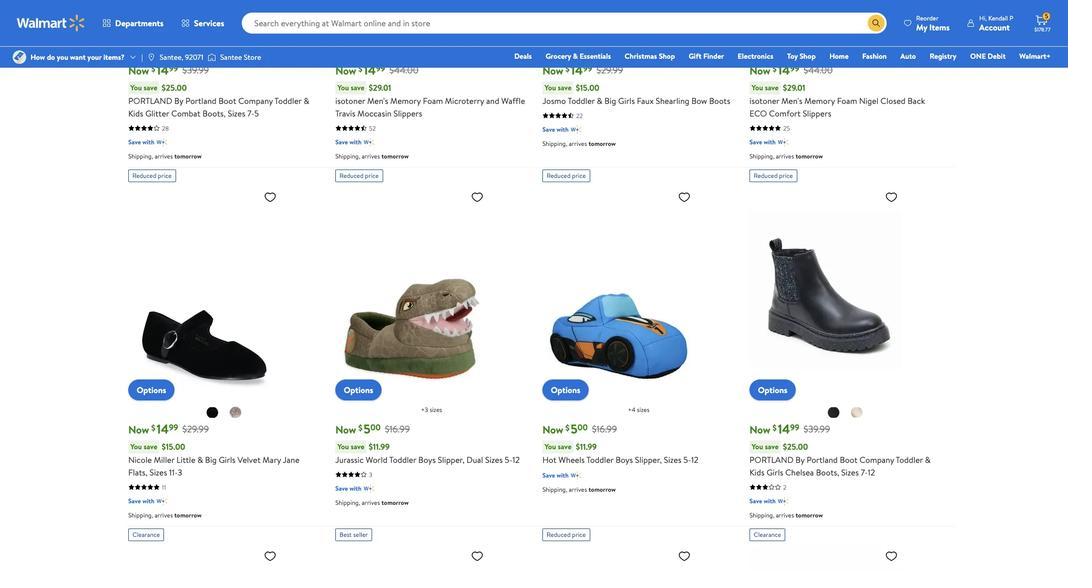 Task type: vqa. For each thing, say whether or not it's contained in the screenshot.
glitter
yes



Task type: describe. For each thing, give the bounding box(es) containing it.
foam for microterry
[[423, 95, 443, 106]]

& inside you save $15.00 josmo toddler & big girls faux shearling bow boots
[[597, 95, 602, 106]]

girls inside you save $15.00 josmo toddler & big girls faux shearling bow boots
[[618, 95, 635, 106]]

save for nicole miller little & big girls velvet mary jane flats, sizes 11-3
[[144, 442, 157, 452]]

$11.99 for wheels
[[576, 442, 597, 453]]

santee, 92071
[[160, 52, 203, 63]]

save for josmo toddler & big girls faux shearling bow boots
[[558, 82, 572, 93]]

$ for portland by portland boot company toddler & kids girls chelsea boots, sizes 7-12
[[773, 422, 777, 434]]

grocery & essentials
[[546, 51, 611, 61]]

+3
[[421, 406, 428, 414]]

11-
[[169, 467, 178, 479]]

walmart+
[[1019, 51, 1051, 61]]

boots, for combat
[[202, 108, 226, 119]]

save for jurassic world toddler boys slipper, dual sizes 5-12
[[351, 442, 364, 452]]

one debit
[[970, 51, 1006, 61]]

by for combat
[[174, 95, 183, 106]]

now for hot wheels toddler boys slipper, sizes 5-12
[[542, 423, 563, 437]]

now $ 14 99 $39.99 for combat
[[128, 61, 209, 79]]

$29.99 for &
[[182, 423, 209, 436]]

toddler inside you save $11.99 hot wheels toddler boys slipper, sizes 5-12
[[587, 454, 614, 466]]

arrives for jurassic world toddler boys slipper, dual sizes 5-12
[[362, 499, 380, 508]]

99 for portland by portland boot company toddler & kids glitter combat boots, sizes 7-5
[[169, 63, 178, 74]]

0 horizontal spatial +4
[[628, 406, 635, 414]]

hi, kendall p account
[[979, 13, 1013, 33]]

reorder my items
[[916, 13, 950, 33]]

finder
[[703, 51, 724, 61]]

Search search field
[[242, 13, 887, 34]]

toy
[[787, 51, 798, 61]]

black image for gold image at right
[[827, 407, 840, 419]]

santee,
[[160, 52, 183, 63]]

your
[[87, 52, 102, 63]]

miller
[[154, 454, 175, 466]]

14 for portland by portland boot company toddler & kids glitter combat boots, sizes 7-5
[[157, 61, 169, 79]]

with for isotoner men's memory foam microterry and waffle travis moccasin slippers
[[349, 137, 362, 146]]

services
[[194, 17, 224, 29]]

boots
[[709, 95, 730, 106]]

sizes for jurassic world toddler boys slipper, dual sizes 5-12
[[430, 406, 442, 414]]

gift finder link
[[684, 50, 729, 62]]

sizes inside the you save $11.99 jurassic world toddler boys slipper, dual sizes 5-12
[[485, 454, 503, 466]]

5- inside you save $11.99 hot wheels toddler boys slipper, sizes 5-12
[[683, 454, 691, 466]]

how
[[30, 52, 45, 63]]

walmart plus image for moccasin
[[364, 137, 374, 147]]

isotoner men's memory foam microterry and waffle travis moccasin slippers image
[[335, 0, 488, 33]]

price for $25.00
[[779, 171, 793, 180]]

99 for portland by portland boot company toddler & kids girls chelsea boots, sizes 7-12
[[790, 422, 799, 434]]

electronics
[[738, 51, 773, 61]]

12 inside you save $11.99 hot wheels toddler boys slipper, sizes 5-12
[[691, 454, 698, 466]]

waffle
[[501, 95, 525, 106]]

clearance for zizor women's fuzzy moccasin slippers memory foam cozy house shoes image
[[132, 531, 160, 540]]

kids for portland by portland boot company toddler & kids girls chelsea boots, sizes 7-12
[[750, 467, 765, 479]]

arrives for portland by portland boot company toddler & kids girls chelsea boots, sizes 7-12
[[776, 511, 794, 520]]

$44.00 for moccasin
[[389, 64, 419, 77]]

home link
[[825, 50, 853, 62]]

shipping, for portland by portland boot company toddler & kids glitter combat boots, sizes 7-5
[[128, 152, 153, 161]]

reduced for $15.00
[[132, 171, 156, 180]]

walmart plus image for comfort
[[778, 137, 788, 147]]

velvet
[[237, 454, 261, 466]]

memory for moccasin
[[390, 95, 421, 106]]

$178.77
[[1034, 26, 1051, 33]]

essentials
[[580, 51, 611, 61]]

jurassic world toddler boys slipper, dual sizes 5-12 image
[[335, 186, 488, 392]]

travis
[[335, 108, 355, 119]]

save for isotoner men's memory foam microterry and waffle travis moccasin slippers
[[335, 137, 348, 146]]

wheat image
[[643, 47, 656, 60]]

big inside you save $15.00 nicole miller little & big girls velvet mary jane flats, sizes 11-3
[[205, 454, 217, 466]]

3 inside you save $15.00 nicole miller little & big girls velvet mary jane flats, sizes 11-3
[[178, 467, 182, 479]]

$ for isotoner men's memory foam nigel closed back eco comfort slippers
[[773, 63, 777, 75]]

electronics link
[[733, 50, 778, 62]]

save with for nicole miller little & big girls velvet mary jane flats, sizes 11-3
[[128, 497, 154, 506]]

$29.01 for moccasin
[[369, 82, 391, 94]]

grocery & essentials link
[[541, 50, 616, 62]]

nicole
[[128, 454, 152, 466]]

toddler inside you save $15.00 josmo toddler & big girls faux shearling bow boots
[[568, 95, 595, 106]]

shipping, arrives tomorrow for josmo toddler & big girls faux shearling bow boots
[[542, 139, 616, 148]]

best
[[340, 531, 352, 540]]

white image
[[241, 47, 253, 60]]

shearling
[[656, 95, 689, 106]]

you save $11.99 hot wheels toddler boys slipper, sizes 5-12
[[542, 442, 698, 466]]

22
[[576, 111, 583, 120]]

save with for josmo toddler & big girls faux shearling bow boots
[[542, 125, 569, 134]]

save with for isotoner men's memory foam microterry and waffle travis moccasin slippers
[[335, 137, 362, 146]]

 image for santee store
[[208, 52, 216, 63]]

walmart plus image for glitter
[[157, 137, 167, 147]]

$25.00 for chelsea
[[783, 442, 808, 453]]

nicole miller little & big girls velvet mary jane flats, sizes 11-3 image
[[128, 186, 281, 392]]

josmo toddler & big girls faux shearling bow boots image
[[542, 0, 695, 33]]

1 horizontal spatial 3
[[369, 471, 372, 480]]

now for josmo toddler & big girls faux shearling bow boots
[[542, 63, 563, 78]]

shipping, arrives tomorrow for isotoner men's memory foam nigel closed back eco comfort slippers
[[750, 152, 823, 161]]

dual
[[467, 454, 483, 466]]

walmart+ link
[[1015, 50, 1055, 62]]

account
[[979, 21, 1010, 33]]

fashion link
[[858, 50, 891, 62]]

combat
[[171, 108, 200, 119]]

you for isotoner men's memory foam nigel closed back eco comfort slippers
[[752, 82, 763, 93]]

departments button
[[94, 11, 172, 36]]

reduced price for $25.00
[[754, 171, 793, 180]]

debit
[[988, 51, 1006, 61]]

home
[[829, 51, 849, 61]]

want
[[70, 52, 86, 63]]

reorder
[[916, 13, 938, 22]]

nigel
[[859, 95, 878, 106]]

& inside you save $25.00 portland by portland boot company toddler & kids girls chelsea boots, sizes 7-12
[[925, 454, 931, 466]]

you for portland by portland boot company toddler & kids glitter combat boots, sizes 7-5
[[130, 82, 142, 93]]

you for portland by portland boot company toddler & kids girls chelsea boots, sizes 7-12
[[752, 442, 763, 452]]

shipping, for portland by portland boot company toddler & kids girls chelsea boots, sizes 7-12
[[750, 511, 774, 520]]

sizes inside you save $11.99 hot wheels toddler boys slipper, sizes 5-12
[[664, 454, 681, 466]]

hot wheels toddler boys slipper, sizes 5-12 image
[[542, 186, 695, 392]]

walmart image
[[17, 15, 85, 32]]

save with for portland by portland boot company toddler & kids glitter combat boots, sizes 7-5
[[128, 137, 154, 146]]

now $ 14 99 $44.00 for moccasin
[[335, 61, 419, 79]]

tomorrow for isotoner men's memory foam microterry and waffle travis moccasin slippers
[[381, 152, 409, 161]]

14 for portland by portland boot company toddler & kids girls chelsea boots, sizes 7-12
[[778, 420, 790, 438]]

big inside you save $15.00 josmo toddler & big girls faux shearling bow boots
[[604, 95, 616, 106]]

glitter
[[145, 108, 169, 119]]

black velvet image
[[206, 407, 219, 419]]

you save $29.01 isotoner men's memory foam microterry and waffle travis moccasin slippers
[[335, 82, 525, 119]]

wheels
[[558, 454, 585, 466]]

gift
[[689, 51, 701, 61]]

now for isotoner men's memory foam nigel closed back eco comfort slippers
[[750, 63, 770, 78]]

santee store
[[220, 52, 261, 63]]

2 horizontal spatial sizes
[[844, 46, 857, 55]]

add to favorites list, first steps toddler boys knit sneaker, sizes 5-12 image
[[885, 550, 898, 563]]

add to favorites list, hot wheels toddler boys slipper, sizes 5-12 image
[[678, 191, 691, 204]]

boots, for chelsea
[[816, 467, 839, 479]]

now for jurassic world toddler boys slipper, dual sizes 5-12
[[335, 423, 356, 437]]

back
[[908, 95, 925, 106]]

tomorrow for portland by portland boot company toddler & kids glitter combat boots, sizes 7-5
[[174, 152, 202, 161]]

jurassic
[[335, 454, 364, 466]]

with for portland by portland boot company toddler & kids glitter combat boots, sizes 7-5
[[142, 137, 154, 146]]

slippers for comfort
[[803, 108, 831, 119]]

$15.00 for miller
[[162, 442, 185, 453]]

clear search field text image
[[855, 19, 864, 27]]

$29.01 for comfort
[[783, 82, 805, 94]]

you for nicole miller little & big girls velvet mary jane flats, sizes 11-3
[[130, 442, 142, 452]]

flats,
[[128, 467, 147, 479]]

now for isotoner men's memory foam microterry and waffle travis moccasin slippers
[[335, 63, 356, 78]]

walmart plus image for nicole miller little & big girls velvet mary jane flats, sizes 11-3
[[157, 496, 167, 507]]

clearance for first steps toddler boys knit sneaker, sizes 5-12 image at the bottom right
[[754, 531, 781, 540]]

hi,
[[979, 13, 987, 22]]

sizes inside you save $15.00 nicole miller little & big girls velvet mary jane flats, sizes 11-3
[[150, 467, 167, 479]]

28
[[162, 124, 169, 133]]

shipping, for jurassic world toddler boys slipper, dual sizes 5-12
[[335, 499, 360, 508]]

save for nicole miller little & big girls velvet mary jane flats, sizes 11-3
[[128, 497, 141, 506]]

boot for 5
[[218, 95, 236, 106]]

save for josmo toddler & big girls faux shearling bow boots
[[542, 125, 555, 134]]

auto link
[[896, 50, 921, 62]]

save for isotoner men's memory foam microterry and waffle travis moccasin slippers
[[351, 82, 364, 93]]

gold glitter image
[[229, 407, 242, 419]]

reduced for $11.99
[[340, 171, 363, 180]]

deals link
[[510, 50, 537, 62]]

$39.99 for chelsea
[[804, 423, 830, 436]]

add to favorites list, litfun shower shoes for women men, quick drying non slip bath slippers, shower sandals with drain holes, pink image
[[471, 550, 484, 563]]

now $ 14 99 $44.00 for comfort
[[750, 61, 833, 79]]

comfort
[[769, 108, 801, 119]]

shop for christmas shop
[[659, 51, 675, 61]]

zizor women's fuzzy moccasin slippers memory foam cozy house shoes image
[[128, 546, 281, 572]]

first steps toddler boys knit sneaker, sizes 5-12 image
[[750, 546, 902, 572]]

closed
[[880, 95, 906, 106]]

& inside you save $15.00 nicole miller little & big girls velvet mary jane flats, sizes 11-3
[[197, 454, 203, 466]]

shipping, for nicole miller little & big girls velvet mary jane flats, sizes 11-3
[[128, 511, 153, 520]]

52
[[369, 124, 376, 133]]

fashion
[[862, 51, 887, 61]]

little
[[177, 454, 195, 466]]

toddler inside the you save $11.99 jurassic world toddler boys slipper, dual sizes 5-12
[[389, 454, 416, 466]]

kids for portland by portland boot company toddler & kids glitter combat boots, sizes 7-5
[[128, 108, 143, 119]]

00 for jurassic world toddler boys slipper, dual sizes 5-12
[[370, 422, 381, 434]]

99 for josmo toddler & big girls faux shearling bow boots
[[583, 63, 592, 74]]

toy shop
[[787, 51, 816, 61]]

shipping, arrives tomorrow for portland by portland boot company toddler & kids glitter combat boots, sizes 7-5
[[128, 152, 202, 161]]

best seller
[[340, 531, 368, 540]]

kendall
[[988, 13, 1008, 22]]

toddler inside you save $25.00 portland by portland boot company toddler & kids girls chelsea boots, sizes 7-12
[[896, 454, 923, 466]]

with for jurassic world toddler boys slipper, dual sizes 5-12
[[349, 484, 362, 493]]

|
[[141, 52, 143, 63]]

shipping, for josmo toddler & big girls faux shearling bow boots
[[542, 139, 567, 148]]

$ for josmo toddler & big girls faux shearling bow boots
[[565, 63, 570, 75]]

shipping, arrives tomorrow down wheels
[[542, 485, 616, 494]]

11
[[162, 483, 166, 492]]

josmo
[[542, 95, 566, 106]]

arrives for isotoner men's memory foam microterry and waffle travis moccasin slippers
[[362, 152, 380, 161]]

hot
[[542, 454, 556, 466]]

14 for isotoner men's memory foam nigel closed back eco comfort slippers
[[778, 61, 790, 79]]

1 vertical spatial +4 sizes
[[628, 406, 649, 414]]

with for nicole miller little & big girls velvet mary jane flats, sizes 11-3
[[142, 497, 154, 506]]

moccasin
[[357, 108, 392, 119]]

save inside you save $11.99 hot wheels toddler boys slipper, sizes 5-12
[[558, 442, 572, 452]]



Task type: locate. For each thing, give the bounding box(es) containing it.
1 memory from the left
[[390, 95, 421, 106]]

christmas
[[625, 51, 657, 61]]

$11.99 inside the you save $11.99 jurassic world toddler boys slipper, dual sizes 5-12
[[369, 442, 390, 453]]

2 5- from the left
[[683, 454, 691, 466]]

isotoner up 'eco'
[[750, 95, 779, 106]]

$25.00 up combat
[[162, 82, 187, 94]]

price for $15.00
[[158, 171, 172, 180]]

navy blue image
[[436, 47, 449, 60]]

0 vertical spatial $39.99
[[182, 64, 209, 77]]

14
[[157, 61, 169, 79], [364, 61, 376, 79], [571, 61, 583, 79], [778, 61, 790, 79], [157, 420, 169, 438], [778, 420, 790, 438]]

men's up moccasin
[[367, 95, 388, 106]]

boots, inside you save $25.00 portland by portland boot company toddler & kids girls chelsea boots, sizes 7-12
[[816, 467, 839, 479]]

save with for portland by portland boot company toddler & kids girls chelsea boots, sizes 7-12
[[750, 497, 776, 506]]

1 vertical spatial portland
[[807, 454, 838, 466]]

1 vertical spatial now $ 14 99 $39.99
[[750, 420, 830, 438]]

boys inside the you save $11.99 jurassic world toddler boys slipper, dual sizes 5-12
[[418, 454, 436, 466]]

+3 sizes
[[421, 406, 442, 414]]

1 horizontal spatial isotoner
[[750, 95, 779, 106]]

0 vertical spatial 7-
[[247, 108, 254, 119]]

arrives down 52
[[362, 152, 380, 161]]

black image
[[620, 47, 633, 60], [827, 407, 840, 419]]

1 horizontal spatial black image
[[413, 47, 426, 60]]

foam inside you save $29.01 isotoner men's memory foam nigel closed back eco comfort slippers
[[837, 95, 857, 106]]

shipping,
[[542, 139, 567, 148], [128, 152, 153, 161], [335, 152, 360, 161], [750, 152, 774, 161], [542, 485, 567, 494], [335, 499, 360, 508], [128, 511, 153, 520], [750, 511, 774, 520]]

isotoner inside you save $29.01 isotoner men's memory foam nigel closed back eco comfort slippers
[[750, 95, 779, 106]]

men's inside you save $29.01 isotoner men's memory foam nigel closed back eco comfort slippers
[[781, 95, 802, 106]]

2 vertical spatial girls
[[767, 467, 783, 479]]

seller
[[353, 531, 368, 540]]

christmas shop
[[625, 51, 675, 61]]

big left faux
[[604, 95, 616, 106]]

slipper, inside the you save $11.99 jurassic world toddler boys slipper, dual sizes 5-12
[[438, 454, 465, 466]]

shipping, arrives tomorrow down "22"
[[542, 139, 616, 148]]

shipping, arrives tomorrow down 52
[[335, 152, 409, 161]]

shipping, arrives tomorrow for nicole miller little & big girls velvet mary jane flats, sizes 11-3
[[128, 511, 202, 520]]

kids left chelsea
[[750, 467, 765, 479]]

99 up miller
[[169, 422, 178, 434]]

black image left navy blue image
[[413, 47, 426, 60]]

0 vertical spatial now $ 14 99 $29.99
[[542, 61, 623, 79]]

by up chelsea
[[796, 454, 805, 466]]

boot down gold image at right
[[840, 454, 858, 466]]

1 isotoner from the left
[[335, 95, 365, 106]]

0 horizontal spatial isotoner
[[335, 95, 365, 106]]

tomorrow for jurassic world toddler boys slipper, dual sizes 5-12
[[381, 499, 409, 508]]

kids
[[128, 108, 143, 119], [750, 467, 765, 479]]

5- inside the you save $11.99 jurassic world toddler boys slipper, dual sizes 5-12
[[505, 454, 512, 466]]

$ for nicole miller little & big girls velvet mary jane flats, sizes 11-3
[[151, 422, 155, 434]]

world
[[366, 454, 387, 466]]

you inside you save $25.00 portland by portland boot company toddler & kids girls chelsea boots, sizes 7-12
[[752, 442, 763, 452]]

memory up moccasin
[[390, 95, 421, 106]]

portland for glitter
[[128, 95, 172, 106]]

save inside you save $15.00 nicole miller little & big girls velvet mary jane flats, sizes 11-3
[[144, 442, 157, 452]]

walmart plus image
[[571, 124, 581, 135], [571, 471, 581, 481], [364, 484, 374, 494], [157, 496, 167, 507]]

1 vertical spatial $39.99
[[804, 423, 830, 436]]

kids left "glitter"
[[128, 108, 143, 119]]

girls inside you save $15.00 nicole miller little & big girls velvet mary jane flats, sizes 11-3
[[219, 454, 235, 466]]

big right the little
[[205, 454, 217, 466]]

1 horizontal spatial now $ 14 99 $29.99
[[542, 61, 623, 79]]

boys for world
[[418, 454, 436, 466]]

save with for jurassic world toddler boys slipper, dual sizes 5-12
[[335, 484, 362, 493]]

arrives
[[569, 139, 587, 148], [155, 152, 173, 161], [362, 152, 380, 161], [776, 152, 794, 161], [569, 485, 587, 494], [362, 499, 380, 508], [155, 511, 173, 520], [776, 511, 794, 520]]

tomorrow for portland by portland boot company toddler & kids girls chelsea boots, sizes 7-12
[[796, 511, 823, 520]]

memory
[[390, 95, 421, 106], [804, 95, 835, 106]]

shipping, arrives tomorrow for isotoner men's memory foam microterry and waffle travis moccasin slippers
[[335, 152, 409, 161]]

grocery
[[546, 51, 571, 61]]

shop for toy shop
[[800, 51, 816, 61]]

save
[[542, 125, 555, 134], [128, 137, 141, 146], [335, 137, 348, 146], [750, 137, 762, 146], [542, 471, 555, 480], [335, 484, 348, 493], [128, 497, 141, 506], [750, 497, 762, 506]]

99 down toy
[[790, 63, 799, 74]]

2 black image from the left
[[413, 47, 426, 60]]

1 now $ 5 00 $16.99 from the left
[[335, 420, 410, 438]]

1 vertical spatial $29.99
[[182, 423, 209, 436]]

0 horizontal spatial company
[[238, 95, 273, 106]]

girls up 2
[[767, 467, 783, 479]]

1 clearance from the left
[[132, 531, 160, 540]]

portland inside you save $25.00 portland by portland boot company toddler & kids girls chelsea boots, sizes 7-12
[[750, 454, 794, 466]]

1 vertical spatial portland
[[750, 454, 794, 466]]

0 horizontal spatial clearance
[[132, 531, 160, 540]]

1 vertical spatial 7-
[[861, 467, 868, 479]]

0 horizontal spatial $15.00
[[162, 442, 185, 453]]

price
[[158, 171, 172, 180], [365, 171, 379, 180], [572, 171, 586, 180], [779, 171, 793, 180], [572, 531, 586, 540]]

isotoner men's memory foam nigel closed back eco comfort slippers image
[[750, 0, 902, 33]]

you inside you save $29.01 isotoner men's memory foam microterry and waffle travis moccasin slippers
[[337, 82, 349, 93]]

1 horizontal spatial men's
[[781, 95, 802, 106]]

12 inside you save $25.00 portland by portland boot company toddler & kids girls chelsea boots, sizes 7-12
[[868, 467, 875, 479]]

$39.99 up you save $25.00 portland by portland boot company toddler & kids girls chelsea boots, sizes 7-12
[[804, 423, 830, 436]]

$29.99
[[596, 64, 623, 77], [182, 423, 209, 436]]

0 horizontal spatial black image
[[620, 47, 633, 60]]

$15.00 up miller
[[162, 442, 185, 453]]

$25.00 inside you save $25.00 portland by portland boot company toddler & kids girls chelsea boots, sizes 7-12
[[783, 442, 808, 453]]

1 horizontal spatial shop
[[800, 51, 816, 61]]

company down gold image at right
[[860, 454, 894, 466]]

save for isotoner men's memory foam nigel closed back eco comfort slippers
[[750, 137, 762, 146]]

toddler inside you save $25.00 portland by portland boot company toddler & kids glitter combat boots, sizes 7-5
[[275, 95, 302, 106]]

7- inside you save $25.00 portland by portland boot company toddler & kids girls chelsea boots, sizes 7-12
[[861, 467, 868, 479]]

men's for moccasin
[[367, 95, 388, 106]]

$ for isotoner men's memory foam microterry and waffle travis moccasin slippers
[[358, 63, 363, 75]]

2
[[783, 483, 787, 492]]

save inside you save $25.00 portland by portland boot company toddler & kids girls chelsea boots, sizes 7-12
[[765, 442, 779, 452]]

$29.99 down black velvet image
[[182, 423, 209, 436]]

1 horizontal spatial sizes
[[637, 406, 649, 414]]

0 horizontal spatial $29.99
[[182, 423, 209, 436]]

boots, inside you save $25.00 portland by portland boot company toddler & kids glitter combat boots, sizes 7-5
[[202, 108, 226, 119]]

0 vertical spatial +4
[[835, 46, 843, 55]]

1 horizontal spatial kids
[[750, 467, 765, 479]]

you inside you save $15.00 josmo toddler & big girls faux shearling bow boots
[[545, 82, 556, 93]]

you save $15.00 josmo toddler & big girls faux shearling bow boots
[[542, 82, 730, 106]]

now $ 5 00 $16.99 for jurassic world toddler boys slipper, dual sizes 5-12
[[335, 420, 410, 438]]

by inside you save $25.00 portland by portland boot company toddler & kids girls chelsea boots, sizes 7-12
[[796, 454, 805, 466]]

2 now $ 14 99 $44.00 from the left
[[750, 61, 833, 79]]

boys for wheels
[[616, 454, 633, 466]]

walmart plus image down 25
[[778, 137, 788, 147]]

walmart plus image down the 11
[[157, 496, 167, 507]]

99 down santee,
[[169, 63, 178, 74]]

boys inside you save $11.99 hot wheels toddler boys slipper, sizes 5-12
[[616, 454, 633, 466]]

walmart plus image for josmo toddler & big girls faux shearling bow boots
[[571, 124, 581, 135]]

1 horizontal spatial girls
[[618, 95, 635, 106]]

shipping, arrives tomorrow down 25
[[750, 152, 823, 161]]

walmart plus image down 2
[[778, 496, 788, 507]]

isotoner up travis at the top of the page
[[335, 95, 365, 106]]

you for isotoner men's memory foam microterry and waffle travis moccasin slippers
[[337, 82, 349, 93]]

$29.01 inside you save $29.01 isotoner men's memory foam nigel closed back eco comfort slippers
[[783, 82, 805, 94]]

company inside you save $25.00 portland by portland boot company toddler & kids glitter combat boots, sizes 7-5
[[238, 95, 273, 106]]

walmart plus image down "22"
[[571, 124, 581, 135]]

$39.99 for combat
[[182, 64, 209, 77]]

arrives down the 11
[[155, 511, 173, 520]]

1 horizontal spatial 5-
[[683, 454, 691, 466]]

litfun shower shoes for women men, quick drying non slip bath slippers, shower sandals with drain holes, pink image
[[335, 546, 488, 572]]

arrives down "22"
[[569, 139, 587, 148]]

0 vertical spatial $25.00
[[162, 82, 187, 94]]

$44.00 up you save $29.01 isotoner men's memory foam microterry and waffle travis moccasin slippers
[[389, 64, 419, 77]]

2 clearance from the left
[[754, 531, 781, 540]]

company down the store
[[238, 95, 273, 106]]

1 horizontal spatial now $ 14 99 $44.00
[[750, 61, 833, 79]]

save for portland by portland boot company toddler & kids girls chelsea boots, sizes 7-12
[[750, 497, 762, 506]]

portland by portland boot company toddler & kids glitter combat boots, sizes 7-5 image
[[128, 0, 281, 33]]

$16.99 for hot wheels toddler boys slipper, sizes 5-12
[[592, 423, 617, 436]]

0 horizontal spatial $11.99
[[369, 442, 390, 453]]

1 horizontal spatial +4 sizes
[[835, 46, 857, 55]]

1 vertical spatial boot
[[840, 454, 858, 466]]

portland inside you save $25.00 portland by portland boot company toddler & kids glitter combat boots, sizes 7-5
[[128, 95, 172, 106]]

portland up 2
[[750, 454, 794, 466]]

99 down the "essentials"
[[583, 63, 592, 74]]

$ for hot wheels toddler boys slipper, sizes 5-12
[[565, 422, 570, 434]]

my
[[916, 21, 927, 33]]

add to favorites list, portland by portland boot company toddler & kids girls chelsea boots, sizes 7-12 image
[[885, 191, 898, 204]]

0 horizontal spatial $29.01
[[369, 82, 391, 94]]

0 vertical spatial big
[[604, 95, 616, 106]]

now $ 14 99 $29.99 for toddler
[[542, 61, 623, 79]]

1 horizontal spatial 00
[[578, 422, 588, 434]]

0 horizontal spatial $25.00
[[162, 82, 187, 94]]

$29.01 up moccasin
[[369, 82, 391, 94]]

you
[[130, 82, 142, 93], [337, 82, 349, 93], [545, 82, 556, 93], [752, 82, 763, 93], [130, 442, 142, 452], [337, 442, 349, 452], [545, 442, 556, 452], [752, 442, 763, 452]]

black image for wheat image at top
[[620, 47, 633, 60]]

sizes inside you save $25.00 portland by portland boot company toddler & kids girls chelsea boots, sizes 7-12
[[841, 467, 859, 479]]

you save $15.00 nicole miller little & big girls velvet mary jane flats, sizes 11-3
[[128, 442, 299, 479]]

portland up combat
[[185, 95, 216, 106]]

92071
[[185, 52, 203, 63]]

sizes left fashion
[[844, 46, 857, 55]]

gold image
[[850, 407, 863, 419]]

foam left microterry at the top left of page
[[423, 95, 443, 106]]

1 horizontal spatial slippers
[[803, 108, 831, 119]]

big
[[604, 95, 616, 106], [205, 454, 217, 466]]

memory inside you save $29.01 isotoner men's memory foam microterry and waffle travis moccasin slippers
[[390, 95, 421, 106]]

00 up wheels
[[578, 422, 588, 434]]

99 up chelsea
[[790, 422, 799, 434]]

by for chelsea
[[796, 454, 805, 466]]

now $ 14 99 $29.99
[[542, 61, 623, 79], [128, 420, 209, 438]]

1 horizontal spatial $15.00
[[576, 82, 599, 94]]

portland inside you save $25.00 portland by portland boot company toddler & kids girls chelsea boots, sizes 7-12
[[807, 454, 838, 466]]

1 men's from the left
[[367, 95, 388, 106]]

now $ 5 00 $16.99 up wheels
[[542, 420, 617, 438]]

by up combat
[[174, 95, 183, 106]]

save with for isotoner men's memory foam nigel closed back eco comfort slippers
[[750, 137, 776, 146]]

$25.00 inside you save $25.00 portland by portland boot company toddler & kids glitter combat boots, sizes 7-5
[[162, 82, 187, 94]]

1 $29.01 from the left
[[369, 82, 391, 94]]

1 vertical spatial $25.00
[[783, 442, 808, 453]]

toy shop link
[[782, 50, 820, 62]]

0 horizontal spatial portland
[[185, 95, 216, 106]]

0 horizontal spatial black image
[[194, 47, 207, 60]]

now $ 14 99 $29.99 up josmo
[[542, 61, 623, 79]]

1 horizontal spatial black image
[[827, 407, 840, 419]]

walmart plus image down 52
[[364, 137, 374, 147]]

3 down world
[[369, 471, 372, 480]]

1 horizontal spatial  image
[[208, 52, 216, 63]]

1 horizontal spatial clearance
[[754, 531, 781, 540]]

2 now $ 5 00 $16.99 from the left
[[542, 420, 617, 438]]

deals
[[514, 51, 532, 61]]

save for isotoner men's memory foam nigel closed back eco comfort slippers
[[765, 82, 779, 93]]

$15.00 inside you save $15.00 nicole miller little & big girls velvet mary jane flats, sizes 11-3
[[162, 442, 185, 453]]

$11.99 up world
[[369, 442, 390, 453]]

0 vertical spatial kids
[[128, 108, 143, 119]]

sizes
[[844, 46, 857, 55], [430, 406, 442, 414], [637, 406, 649, 414]]

0 vertical spatial portland
[[185, 95, 216, 106]]

1 horizontal spatial $11.99
[[576, 442, 597, 453]]

0 horizontal spatial boot
[[218, 95, 236, 106]]

0 horizontal spatial foam
[[423, 95, 443, 106]]

$25.00 for combat
[[162, 82, 187, 94]]

0 horizontal spatial 3
[[178, 467, 182, 479]]

foam left nigel
[[837, 95, 857, 106]]

santee
[[220, 52, 242, 63]]

you save $11.99 jurassic world toddler boys slipper, dual sizes 5-12
[[335, 442, 520, 466]]

1 vertical spatial black image
[[827, 407, 840, 419]]

boys
[[418, 454, 436, 466], [616, 454, 633, 466]]

girls inside you save $25.00 portland by portland boot company toddler & kids girls chelsea boots, sizes 7-12
[[767, 467, 783, 479]]

0 vertical spatial black image
[[620, 47, 633, 60]]

0 horizontal spatial shop
[[659, 51, 675, 61]]

$11.99 up wheels
[[576, 442, 597, 453]]

2 foam from the left
[[837, 95, 857, 106]]

1 horizontal spatial $25.00
[[783, 442, 808, 453]]

00 up world
[[370, 422, 381, 434]]

+4 sizes left fashion
[[835, 46, 857, 55]]

$29.01 inside you save $29.01 isotoner men's memory foam microterry and waffle travis moccasin slippers
[[369, 82, 391, 94]]

$44.00 down toy shop on the top right of page
[[804, 64, 833, 77]]

0 vertical spatial +4 sizes
[[835, 46, 857, 55]]

boot inside you save $25.00 portland by portland boot company toddler & kids girls chelsea boots, sizes 7-12
[[840, 454, 858, 466]]

sizes right +3
[[430, 406, 442, 414]]

now $ 14 99 $39.99
[[128, 61, 209, 79], [750, 420, 830, 438]]

christmas shop link
[[620, 50, 680, 62]]

store
[[244, 52, 261, 63]]

0 horizontal spatial boys
[[418, 454, 436, 466]]

arrives up seller
[[362, 499, 380, 508]]

now for nicole miller little & big girls velvet mary jane flats, sizes 11-3
[[128, 423, 149, 437]]

black image for now $ 14 99 $44.00
[[413, 47, 426, 60]]

faux
[[637, 95, 654, 106]]

1 black image from the left
[[194, 47, 207, 60]]

1 slipper, from the left
[[438, 454, 465, 466]]

99 up moccasin
[[376, 63, 385, 74]]

2 slipper, from the left
[[635, 454, 662, 466]]

0 horizontal spatial 7-
[[247, 108, 254, 119]]

add to favorites list, nicole miller little & big girls velvet mary jane flats, sizes 11-3 image
[[264, 191, 276, 204]]

company for 5
[[238, 95, 273, 106]]

walmart plus image down 28
[[157, 137, 167, 147]]

5 inside 5 $178.77
[[1045, 12, 1048, 21]]

$29.99 down the "essentials"
[[596, 64, 623, 77]]

0 horizontal spatial girls
[[219, 454, 235, 466]]

3
[[178, 467, 182, 479], [369, 471, 372, 480]]

save inside you save $25.00 portland by portland boot company toddler & kids glitter combat boots, sizes 7-5
[[144, 82, 157, 93]]

boot down santee
[[218, 95, 236, 106]]

14 for nicole miller little & big girls velvet mary jane flats, sizes 11-3
[[157, 420, 169, 438]]

1 shop from the left
[[659, 51, 675, 61]]

12 inside the you save $11.99 jurassic world toddler boys slipper, dual sizes 5-12
[[512, 454, 520, 466]]

$15.00 up "22"
[[576, 82, 599, 94]]

save inside you save $15.00 josmo toddler & big girls faux shearling bow boots
[[558, 82, 572, 93]]

0 vertical spatial portland
[[128, 95, 172, 106]]

$29.01 up comfort
[[783, 82, 805, 94]]

1 vertical spatial by
[[796, 454, 805, 466]]

now $ 14 99 $39.99 for chelsea
[[750, 420, 830, 438]]

$
[[151, 63, 155, 75], [358, 63, 363, 75], [565, 63, 570, 75], [773, 63, 777, 75], [151, 422, 155, 434], [358, 422, 363, 434], [565, 422, 570, 434], [773, 422, 777, 434]]

you inside the you save $11.99 jurassic world toddler boys slipper, dual sizes 5-12
[[337, 442, 349, 452]]

0 vertical spatial by
[[174, 95, 183, 106]]

$39.99
[[182, 64, 209, 77], [804, 423, 830, 436]]

1 $44.00 from the left
[[389, 64, 419, 77]]

girls left faux
[[618, 95, 635, 106]]

00 for hot wheels toddler boys slipper, sizes 5-12
[[578, 422, 588, 434]]

2 $16.99 from the left
[[592, 423, 617, 436]]

5 inside you save $25.00 portland by portland boot company toddler & kids glitter combat boots, sizes 7-5
[[254, 108, 259, 119]]

foam for nigel
[[837, 95, 857, 106]]

0 horizontal spatial big
[[205, 454, 217, 466]]

portland for combat
[[185, 95, 216, 106]]

you inside you save $29.01 isotoner men's memory foam nigel closed back eco comfort slippers
[[752, 82, 763, 93]]

1 slippers from the left
[[394, 108, 422, 119]]

$15.00 for toddler
[[576, 82, 599, 94]]

1 horizontal spatial by
[[796, 454, 805, 466]]

shipping, arrives tomorrow up seller
[[335, 499, 409, 508]]

with for portland by portland boot company toddler & kids girls chelsea boots, sizes 7-12
[[764, 497, 776, 506]]

save inside you save $29.01 isotoner men's memory foam nigel closed back eco comfort slippers
[[765, 82, 779, 93]]

microterry
[[445, 95, 484, 106]]

walmart plus image for jurassic world toddler boys slipper, dual sizes 5-12
[[364, 484, 374, 494]]

walmart plus image
[[157, 137, 167, 147], [364, 137, 374, 147], [778, 137, 788, 147], [778, 496, 788, 507]]

0 horizontal spatial portland
[[128, 95, 172, 106]]

kids inside you save $25.00 portland by portland boot company toddler & kids girls chelsea boots, sizes 7-12
[[750, 467, 765, 479]]

slippers right moccasin
[[394, 108, 422, 119]]

1 horizontal spatial $44.00
[[804, 64, 833, 77]]

search icon image
[[872, 19, 880, 27]]

boots, right chelsea
[[816, 467, 839, 479]]

 image
[[147, 53, 155, 61]]

do
[[47, 52, 55, 63]]

you save $25.00 portland by portland boot company toddler & kids girls chelsea boots, sizes 7-12
[[750, 442, 931, 479]]

now $ 14 99 $39.99 up chelsea
[[750, 420, 830, 438]]

0 horizontal spatial slipper,
[[438, 454, 465, 466]]

reduced price
[[132, 171, 172, 180], [340, 171, 379, 180], [547, 171, 586, 180], [754, 171, 793, 180], [547, 531, 586, 540]]

black image left wheat image at top
[[620, 47, 633, 60]]

jane
[[283, 454, 299, 466]]

1 vertical spatial now $ 14 99 $29.99
[[128, 420, 209, 438]]

chelsea
[[785, 467, 814, 479]]

foam inside you save $29.01 isotoner men's memory foam microterry and waffle travis moccasin slippers
[[423, 95, 443, 106]]

0 horizontal spatial now $ 5 00 $16.99
[[335, 420, 410, 438]]

7- for 12
[[861, 467, 868, 479]]

you
[[57, 52, 68, 63]]

with for isotoner men's memory foam nigel closed back eco comfort slippers
[[764, 137, 776, 146]]

0 horizontal spatial +4 sizes
[[628, 406, 649, 414]]

& inside you save $25.00 portland by portland boot company toddler & kids glitter combat boots, sizes 7-5
[[304, 95, 309, 106]]

walmart plus image down wheels
[[571, 471, 581, 481]]

1 vertical spatial kids
[[750, 467, 765, 479]]

5-
[[505, 454, 512, 466], [683, 454, 691, 466]]

2 00 from the left
[[578, 422, 588, 434]]

arrives for isotoner men's memory foam nigel closed back eco comfort slippers
[[776, 152, 794, 161]]

one debit link
[[965, 50, 1010, 62]]

alpine swiss mens memory foam clog slippers fleece fuzzy slip on house shoes image
[[542, 546, 695, 572]]

shipping, arrives tomorrow down the 11
[[128, 511, 202, 520]]

1 horizontal spatial slipper,
[[635, 454, 662, 466]]

shipping, arrives tomorrow down 28
[[128, 152, 202, 161]]

0 vertical spatial boot
[[218, 95, 236, 106]]

portland by portland boot company toddler & kids girls chelsea boots, sizes 7-12 image
[[750, 186, 902, 392]]

1 horizontal spatial boot
[[840, 454, 858, 466]]

now $ 14 99 $39.99 up "glitter"
[[128, 61, 209, 79]]

2 $44.00 from the left
[[804, 64, 833, 77]]

shipping, arrives tomorrow down 2
[[750, 511, 823, 520]]

memory inside you save $29.01 isotoner men's memory foam nigel closed back eco comfort slippers
[[804, 95, 835, 106]]

+4 sizes up you save $11.99 hot wheels toddler boys slipper, sizes 5-12
[[628, 406, 649, 414]]

$16.99 up world
[[385, 423, 410, 436]]

arrives down wheels
[[569, 485, 587, 494]]

0 horizontal spatial now $ 14 99 $29.99
[[128, 420, 209, 438]]

add to favorites list, jurassic world toddler boys slipper, dual sizes 5-12 image
[[471, 191, 484, 204]]

services button
[[172, 11, 233, 36]]

0 horizontal spatial now $ 14 99 $44.00
[[335, 61, 419, 79]]

sizes inside you save $25.00 portland by portland boot company toddler & kids glitter combat boots, sizes 7-5
[[228, 108, 245, 119]]

3 down the little
[[178, 467, 182, 479]]

now $ 14 99 $29.99 up miller
[[128, 420, 209, 438]]

with
[[557, 125, 569, 134], [142, 137, 154, 146], [349, 137, 362, 146], [764, 137, 776, 146], [557, 471, 569, 480], [349, 484, 362, 493], [142, 497, 154, 506], [764, 497, 776, 506]]

0 horizontal spatial sizes
[[430, 406, 442, 414]]

add to favorites list, zizor women's fuzzy moccasin slippers memory foam cozy house shoes image
[[264, 550, 276, 563]]

p
[[1010, 13, 1013, 22]]

2 $29.01 from the left
[[783, 82, 805, 94]]

arrives for josmo toddler & big girls faux shearling bow boots
[[569, 139, 587, 148]]

shipping, for isotoner men's memory foam microterry and waffle travis moccasin slippers
[[335, 152, 360, 161]]

girls left velvet
[[219, 454, 235, 466]]

pink image
[[218, 47, 230, 60]]

by inside you save $25.00 portland by portland boot company toddler & kids glitter combat boots, sizes 7-5
[[174, 95, 183, 106]]

+4 left fashion link
[[835, 46, 843, 55]]

slippers inside you save $29.01 isotoner men's memory foam microterry and waffle travis moccasin slippers
[[394, 108, 422, 119]]

0 horizontal spatial by
[[174, 95, 183, 106]]

boot inside you save $25.00 portland by portland boot company toddler & kids glitter combat boots, sizes 7-5
[[218, 95, 236, 106]]

shipping, arrives tomorrow for portland by portland boot company toddler & kids girls chelsea boots, sizes 7-12
[[750, 511, 823, 520]]

 image
[[13, 50, 26, 64], [208, 52, 216, 63]]

2 horizontal spatial 12
[[868, 467, 875, 479]]

1 horizontal spatial company
[[860, 454, 894, 466]]

+4
[[835, 46, 843, 55], [628, 406, 635, 414]]

1 foam from the left
[[423, 95, 443, 106]]

5
[[1045, 12, 1048, 21], [254, 108, 259, 119], [364, 420, 370, 438], [571, 420, 578, 438]]

shop right wheat image at top
[[659, 51, 675, 61]]

tomorrow for josmo toddler & big girls faux shearling bow boots
[[589, 139, 616, 148]]

+4 sizes
[[835, 46, 857, 55], [628, 406, 649, 414]]

save for portland by portland boot company toddler & kids glitter combat boots, sizes 7-5
[[128, 137, 141, 146]]

mary
[[263, 454, 281, 466]]

arrives down 25
[[776, 152, 794, 161]]

1 horizontal spatial $29.01
[[783, 82, 805, 94]]

now
[[128, 63, 149, 78], [335, 63, 356, 78], [542, 63, 563, 78], [750, 63, 770, 78], [128, 423, 149, 437], [335, 423, 356, 437], [542, 423, 563, 437], [750, 423, 770, 437]]

1 horizontal spatial boots,
[[816, 467, 839, 479]]

men's inside you save $29.01 isotoner men's memory foam microterry and waffle travis moccasin slippers
[[367, 95, 388, 106]]

tomorrow for isotoner men's memory foam nigel closed back eco comfort slippers
[[796, 152, 823, 161]]

shop right toy
[[800, 51, 816, 61]]

2 boys from the left
[[616, 454, 633, 466]]

you inside you save $15.00 nicole miller little & big girls velvet mary jane flats, sizes 11-3
[[130, 442, 142, 452]]

2 $11.99 from the left
[[576, 442, 597, 453]]

1 now $ 14 99 $44.00 from the left
[[335, 61, 419, 79]]

options
[[137, 25, 166, 37], [344, 25, 373, 37], [551, 25, 580, 37], [758, 25, 787, 37], [137, 385, 166, 396], [344, 385, 373, 396], [551, 385, 580, 396], [758, 385, 787, 396]]

0 horizontal spatial $44.00
[[389, 64, 419, 77]]

gift finder
[[689, 51, 724, 61]]

men's for comfort
[[781, 95, 802, 106]]

$39.99 down '92071'
[[182, 64, 209, 77]]

2 men's from the left
[[781, 95, 802, 106]]

men's up comfort
[[781, 95, 802, 106]]

1 $11.99 from the left
[[369, 442, 390, 453]]

2 isotoner from the left
[[750, 95, 779, 106]]

1 horizontal spatial $39.99
[[804, 423, 830, 436]]

shipping, for isotoner men's memory foam nigel closed back eco comfort slippers
[[750, 152, 774, 161]]

0 horizontal spatial 12
[[512, 454, 520, 466]]

0 horizontal spatial 00
[[370, 422, 381, 434]]

registry
[[930, 51, 956, 61]]

bow
[[691, 95, 707, 106]]

add to favorites list, alpine swiss mens memory foam clog slippers fleece fuzzy slip on house shoes image
[[678, 550, 691, 563]]

$44.00 for comfort
[[804, 64, 833, 77]]

1 vertical spatial boots,
[[816, 467, 839, 479]]

1 horizontal spatial 12
[[691, 454, 698, 466]]

slippers right comfort
[[803, 108, 831, 119]]

one
[[970, 51, 986, 61]]

1 $16.99 from the left
[[385, 423, 410, 436]]

1 boys from the left
[[418, 454, 436, 466]]

black image for now $ 14 99 $39.99
[[194, 47, 207, 60]]

isotoner for eco
[[750, 95, 779, 106]]

slipper, for dual
[[438, 454, 465, 466]]

you save $25.00 portland by portland boot company toddler & kids glitter combat boots, sizes 7-5
[[128, 82, 309, 119]]

portland up "glitter"
[[128, 95, 172, 106]]

price for $11.99
[[365, 171, 379, 180]]

1 horizontal spatial +4
[[835, 46, 843, 55]]

registry link
[[925, 50, 961, 62]]

arrives down 28
[[155, 152, 173, 161]]

portland up chelsea
[[807, 454, 838, 466]]

company inside you save $25.00 portland by portland boot company toddler & kids girls chelsea boots, sizes 7-12
[[860, 454, 894, 466]]

1 vertical spatial girls
[[219, 454, 235, 466]]

men's
[[367, 95, 388, 106], [781, 95, 802, 106]]

sizes up you save $11.99 hot wheels toddler boys slipper, sizes 5-12
[[637, 406, 649, 414]]

1 vertical spatial big
[[205, 454, 217, 466]]

1 horizontal spatial portland
[[750, 454, 794, 466]]

1 horizontal spatial boys
[[616, 454, 633, 466]]

$11.99 for world
[[369, 442, 390, 453]]

1 vertical spatial $15.00
[[162, 442, 185, 453]]

0 vertical spatial $15.00
[[576, 82, 599, 94]]

0 horizontal spatial now $ 14 99 $39.99
[[128, 61, 209, 79]]

black image left gold image at right
[[827, 407, 840, 419]]

$29.99 for big
[[596, 64, 623, 77]]

 image left how
[[13, 50, 26, 64]]

1 vertical spatial +4
[[628, 406, 635, 414]]

now $ 14 99 $29.99 for miller
[[128, 420, 209, 438]]

you inside you save $11.99 hot wheels toddler boys slipper, sizes 5-12
[[545, 442, 556, 452]]

how do you want your items?
[[30, 52, 125, 63]]

isotoner inside you save $29.01 isotoner men's memory foam microterry and waffle travis moccasin slippers
[[335, 95, 365, 106]]

you save $29.01 isotoner men's memory foam nigel closed back eco comfort slippers
[[750, 82, 925, 119]]

departments
[[115, 17, 164, 29]]

memory down toy shop on the top right of page
[[804, 95, 835, 106]]

2 horizontal spatial girls
[[767, 467, 783, 479]]

arrives down 2
[[776, 511, 794, 520]]

reduced for $25.00
[[754, 171, 778, 180]]

$16.99 up you save $11.99 hot wheels toddler boys slipper, sizes 5-12
[[592, 423, 617, 436]]

2 shop from the left
[[800, 51, 816, 61]]

black image left "pink" icon
[[194, 47, 207, 60]]

2 memory from the left
[[804, 95, 835, 106]]

options link
[[128, 20, 175, 41], [335, 20, 382, 41], [542, 20, 589, 41], [750, 20, 796, 41], [128, 380, 175, 401], [335, 380, 382, 401], [542, 380, 589, 401], [750, 380, 796, 401]]

black image
[[194, 47, 207, 60], [413, 47, 426, 60]]

25
[[783, 124, 790, 133]]

you inside you save $25.00 portland by portland boot company toddler & kids glitter combat boots, sizes 7-5
[[130, 82, 142, 93]]

portland inside you save $25.00 portland by portland boot company toddler & kids glitter combat boots, sizes 7-5
[[185, 95, 216, 106]]

$25.00 up chelsea
[[783, 442, 808, 453]]

eco
[[750, 108, 767, 119]]

and
[[486, 95, 499, 106]]

kids inside you save $25.00 portland by portland boot company toddler & kids glitter combat boots, sizes 7-5
[[128, 108, 143, 119]]

arrives for nicole miller little & big girls velvet mary jane flats, sizes 11-3
[[155, 511, 173, 520]]

save inside the you save $11.99 jurassic world toddler boys slipper, dual sizes 5-12
[[351, 442, 364, 452]]

1 00 from the left
[[370, 422, 381, 434]]

+4 up you save $11.99 hot wheels toddler boys slipper, sizes 5-12
[[628, 406, 635, 414]]

7- inside you save $25.00 portland by portland boot company toddler & kids glitter combat boots, sizes 7-5
[[247, 108, 254, 119]]

shipping, arrives tomorrow for jurassic world toddler boys slipper, dual sizes 5-12
[[335, 499, 409, 508]]

2 slippers from the left
[[803, 108, 831, 119]]

boots, right combat
[[202, 108, 226, 119]]

save inside you save $29.01 isotoner men's memory foam microterry and waffle travis moccasin slippers
[[351, 82, 364, 93]]

items
[[929, 21, 950, 33]]

 image left "pink" icon
[[208, 52, 216, 63]]

slippers inside you save $29.01 isotoner men's memory foam nigel closed back eco comfort slippers
[[803, 108, 831, 119]]

portland
[[128, 95, 172, 106], [750, 454, 794, 466]]

toddler
[[275, 95, 302, 106], [568, 95, 595, 106], [389, 454, 416, 466], [587, 454, 614, 466], [896, 454, 923, 466]]

$15.00 inside you save $15.00 josmo toddler & big girls faux shearling bow boots
[[576, 82, 599, 94]]

0 horizontal spatial $16.99
[[385, 423, 410, 436]]

$44.00
[[389, 64, 419, 77], [804, 64, 833, 77]]

now $ 5 00 $16.99 up world
[[335, 420, 410, 438]]

isotoner for travis
[[335, 95, 365, 106]]

Walmart Site-Wide search field
[[242, 13, 887, 34]]

$25.00
[[162, 82, 187, 94], [783, 442, 808, 453]]

company for 12
[[860, 454, 894, 466]]

slipper, inside you save $11.99 hot wheels toddler boys slipper, sizes 5-12
[[635, 454, 662, 466]]

1 5- from the left
[[505, 454, 512, 466]]

$11.99 inside you save $11.99 hot wheels toddler boys slipper, sizes 5-12
[[576, 442, 597, 453]]

by
[[174, 95, 183, 106], [796, 454, 805, 466]]

walmart plus image down world
[[364, 484, 374, 494]]



